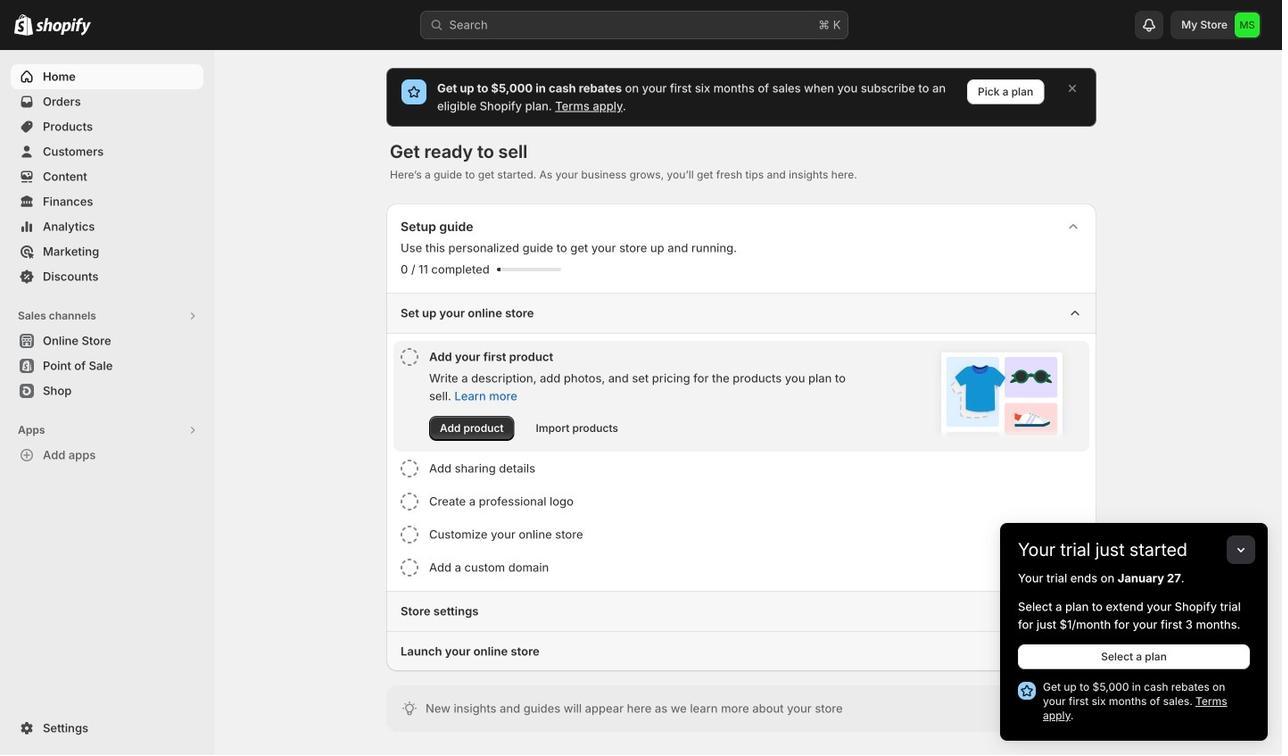Task type: locate. For each thing, give the bounding box(es) containing it.
mark add your first product as done image
[[401, 348, 419, 366]]

setup guide region
[[386, 204, 1097, 671]]

my store image
[[1235, 12, 1260, 37]]

set up your online store group
[[386, 293, 1097, 591]]

add sharing details group
[[394, 453, 1090, 485]]

add a custom domain group
[[394, 552, 1090, 584]]



Task type: describe. For each thing, give the bounding box(es) containing it.
mark add sharing details as done image
[[401, 460, 419, 478]]

mark add a custom domain as done image
[[401, 559, 419, 577]]

mark customize your online store as done image
[[401, 526, 419, 544]]

mark create a professional logo as done image
[[401, 493, 419, 511]]

customize your online store group
[[394, 519, 1090, 551]]

guide categories group
[[386, 293, 1097, 671]]

shopify image
[[14, 14, 33, 35]]

add your first product group
[[394, 341, 1090, 452]]

shopify image
[[36, 18, 91, 35]]

create a professional logo group
[[394, 486, 1090, 518]]



Task type: vqa. For each thing, say whether or not it's contained in the screenshot.
Create a professional logo group
yes



